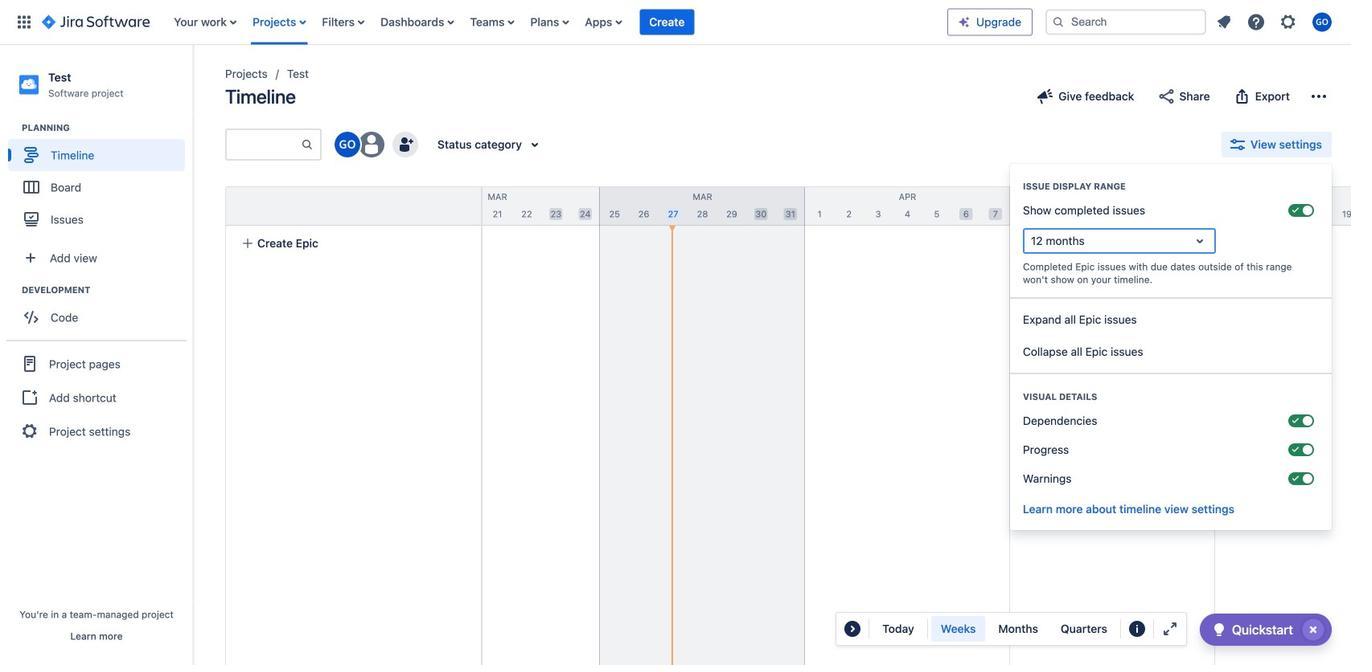 Task type: locate. For each thing, give the bounding box(es) containing it.
Search field
[[1046, 9, 1206, 35]]

row group
[[225, 187, 481, 226]]

banner
[[0, 0, 1351, 45]]

row group inside timeline grid
[[225, 187, 481, 226]]

issue display range group
[[1010, 164, 1332, 298]]

enter full screen image
[[1161, 620, 1180, 639]]

heading
[[22, 122, 192, 134], [1010, 180, 1332, 193], [22, 284, 192, 297], [1010, 391, 1332, 404]]

check image
[[1210, 621, 1229, 640]]

list
[[166, 0, 947, 45], [1210, 8, 1342, 37]]

Search timeline text field
[[227, 130, 301, 159]]

column header
[[190, 187, 395, 225], [395, 187, 600, 225], [600, 187, 805, 225], [805, 187, 1010, 225], [1010, 187, 1215, 225], [1215, 187, 1351, 225]]

sidebar element
[[0, 45, 193, 666]]

list item
[[640, 0, 694, 45]]

group
[[8, 122, 192, 241], [8, 284, 192, 339], [1010, 298, 1332, 373], [6, 340, 187, 455], [931, 617, 1117, 643]]

6 column header from the left
[[1215, 187, 1351, 225]]

None search field
[[1046, 9, 1206, 35]]

row
[[226, 187, 481, 226]]

jira software image
[[42, 12, 150, 32], [42, 12, 150, 32]]

row inside row group
[[226, 187, 481, 226]]

sidebar navigation image
[[175, 64, 211, 97]]

2 column header from the left
[[395, 187, 600, 225]]

notifications image
[[1215, 12, 1234, 32]]

3 column header from the left
[[600, 187, 805, 225]]

0 horizontal spatial list
[[166, 0, 947, 45]]

dismiss quickstart image
[[1301, 618, 1326, 643]]



Task type: vqa. For each thing, say whether or not it's contained in the screenshot.
Star Kitties Image
no



Task type: describe. For each thing, give the bounding box(es) containing it.
legend image
[[1128, 620, 1147, 639]]

1 column header from the left
[[190, 187, 395, 225]]

4 column header from the left
[[805, 187, 1010, 225]]

timeline grid
[[190, 187, 1351, 666]]

open image
[[1190, 232, 1210, 251]]

visual details group
[[1010, 373, 1332, 502]]

primary element
[[10, 0, 947, 45]]

search image
[[1052, 16, 1065, 29]]

your profile and settings image
[[1313, 12, 1332, 32]]

development image
[[2, 281, 22, 300]]

help image
[[1247, 12, 1266, 32]]

add people image
[[396, 135, 415, 154]]

appswitcher icon image
[[14, 12, 34, 32]]

1 horizontal spatial list
[[1210, 8, 1342, 37]]

5 column header from the left
[[1010, 187, 1215, 225]]

settings image
[[1279, 12, 1298, 32]]

planning image
[[2, 118, 22, 138]]

export icon image
[[1233, 87, 1252, 106]]



